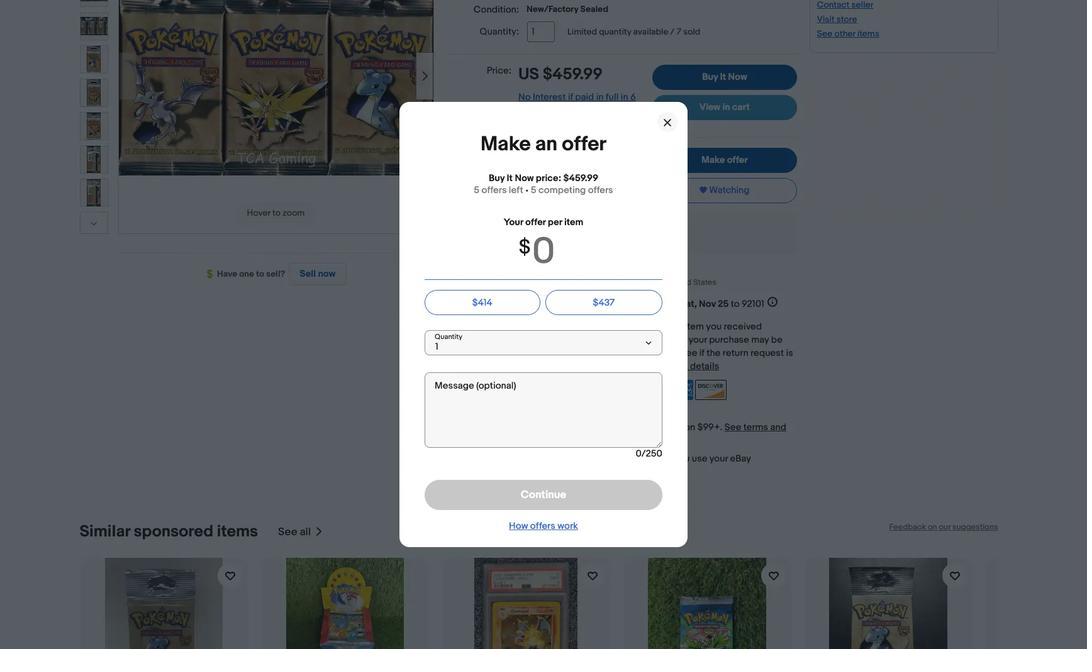 Task type: vqa. For each thing, say whether or not it's contained in the screenshot.
the rightmost offer
yes



Task type: describe. For each thing, give the bounding box(es) containing it.
delivery:
[[481, 299, 519, 311]]

•
[[526, 184, 529, 196]]

suggestions
[[953, 523, 999, 533]]

it for buy it now
[[721, 71, 726, 83]]

7
[[677, 26, 682, 37]]

make for make offer
[[702, 154, 725, 166]]

paypal image
[[527, 380, 559, 401]]

people
[[567, 228, 596, 238]]

states
[[694, 278, 717, 288]]

now for buy it now
[[729, 71, 748, 83]]

see terms and apply now link
[[527, 422, 787, 446]]

the inside if the return request is made within 3 days from delivery
[[707, 348, 721, 360]]

watching
[[709, 185, 750, 197]]

$414
[[473, 297, 493, 309]]

received
[[724, 321, 762, 333]]

does
[[554, 321, 576, 333]]

one
[[239, 269, 254, 279]]

shipping
[[590, 264, 627, 276]]

sealed
[[581, 4, 609, 14]]

best offer:
[[465, 148, 512, 160]]

see terms and apply now
[[527, 422, 787, 446]]

make offer link
[[653, 148, 797, 173]]

earn
[[563, 453, 582, 465]]

picture 4 of 9 image
[[80, 46, 107, 73]]

how offers work
[[509, 521, 578, 533]]

in up 5x
[[609, 422, 616, 434]]

continue button
[[425, 480, 663, 511]]

use
[[692, 453, 708, 465]]

per
[[548, 216, 562, 228]]

made
[[527, 361, 552, 373]]

american express image
[[662, 380, 693, 401]]

mastercard®.
[[563, 465, 621, 477]]

1 vertical spatial items
[[217, 523, 258, 542]]

interest for no
[[533, 91, 566, 103]]

if inside if the return request is made within 3 days from delivery
[[700, 348, 705, 360]]

free
[[527, 264, 546, 276]]

request
[[751, 348, 784, 360]]

estimated between tue, nov 21 and sat, nov 25 to 92101
[[527, 299, 765, 311]]

make for make an offer
[[481, 132, 531, 157]]

2 nov from the left
[[699, 299, 716, 311]]

0 horizontal spatial offers
[[482, 184, 507, 196]]

offer:
[[487, 148, 512, 160]]

earn up to 5x points when you use your ebay mastercard®.
[[563, 453, 751, 477]]

offer for make offer
[[727, 154, 748, 166]]

on for months
[[685, 422, 696, 434]]

dollar sign image
[[207, 270, 217, 280]]

*no interest if paid in full in 6 months on $99+.
[[527, 422, 725, 434]]

0 / 250
[[636, 448, 663, 460]]

if for $99+.
[[581, 422, 586, 434]]

0 vertical spatial /
[[671, 26, 675, 37]]

2 this. from the left
[[650, 228, 667, 238]]

feedback
[[890, 523, 927, 533]]

interest for *no
[[545, 422, 578, 434]]

see inside visit store see other items
[[817, 28, 833, 39]]

located
[[527, 278, 558, 288]]

when
[[650, 453, 672, 465]]

mo
[[519, 103, 532, 115]]

no interest if paid in full in 6 mo on $99+ with paypal credit*
[[519, 91, 636, 127]]

Quantity: text field
[[527, 21, 555, 42]]

it for buy it now price: $459.99 5 offers left • 5 competing offers
[[507, 172, 513, 184]]

sell?
[[266, 269, 286, 279]]

$99+.
[[698, 422, 723, 434]]

how
[[509, 521, 528, 533]]

in:
[[560, 278, 568, 288]]

if the return request is made within 3 days from delivery
[[527, 348, 794, 373]]

in right with
[[596, 91, 604, 103]]

view
[[700, 101, 721, 113]]

buy for buy it now
[[702, 71, 718, 83]]

full for mo
[[606, 91, 619, 103]]

paypal
[[592, 103, 620, 115]]

details
[[690, 361, 719, 373]]

picture 7 of 9 image
[[80, 146, 107, 173]]

see details
[[671, 361, 719, 373]]

1 horizontal spatial offers
[[530, 521, 556, 533]]

paid for mo
[[575, 91, 594, 103]]

terms
[[744, 422, 769, 434]]

2 horizontal spatial offers
[[588, 184, 613, 196]]

left
[[509, 184, 523, 196]]

0 vertical spatial and
[[662, 299, 678, 311]]

feedback on our suggestions
[[890, 523, 999, 533]]

quantity
[[599, 26, 632, 37]]

are
[[598, 228, 610, 238]]

google pay image
[[561, 380, 593, 401]]

loading details dialog
[[0, 0, 1088, 650]]

payments:
[[475, 384, 519, 396]]

paid for months
[[588, 422, 607, 434]]

doesn't
[[527, 334, 559, 346]]

have
[[217, 269, 237, 279]]

offer for your offer per item
[[526, 216, 546, 228]]

none text field inside loading details "dialog"
[[425, 373, 663, 448]]

Your offer per item text field
[[401, 228, 819, 277]]

all
[[300, 526, 311, 539]]

buy it now
[[702, 71, 748, 83]]

united
[[667, 278, 692, 288]]

250
[[646, 448, 663, 460]]

standard
[[549, 264, 587, 276]]

tue,
[[613, 299, 630, 311]]

see all link
[[278, 523, 324, 542]]

estimated
[[527, 299, 571, 311]]

seller does not accept returns. if the item you received doesn't match the listing description, your purchase may be eligible for
[[527, 321, 783, 360]]

match
[[562, 334, 588, 346]]

days
[[589, 361, 609, 373]]

between
[[573, 299, 611, 311]]

advertisement region
[[810, 59, 999, 217]]

eligible
[[527, 348, 560, 360]]

north
[[610, 278, 631, 288]]

now for buy it now price: $459.99 5 offers left • 5 competing offers
[[515, 172, 534, 184]]

an
[[536, 132, 558, 157]]

watching button
[[653, 178, 797, 203]]

no
[[519, 91, 531, 103]]

on for mo
[[534, 103, 545, 115]]

*no
[[527, 422, 543, 434]]

0
[[636, 448, 642, 460]]

$99+
[[547, 103, 570, 115]]

with
[[572, 103, 590, 115]]

buy it now price: $459.99 5 offers left • 5 competing offers
[[474, 172, 613, 196]]

paypal credit image
[[527, 408, 593, 418]]

$437 button
[[545, 290, 663, 315]]

items inside visit store see other items
[[858, 28, 880, 39]]



Task type: locate. For each thing, give the bounding box(es) containing it.
See all text field
[[278, 526, 311, 539]]

2 vertical spatial to
[[597, 453, 606, 465]]

items left the see all
[[217, 523, 258, 542]]

interest
[[533, 91, 566, 103], [545, 422, 578, 434]]

1 vertical spatial full
[[618, 422, 631, 434]]

None text field
[[425, 373, 663, 448]]

0 horizontal spatial 5
[[474, 184, 480, 196]]

quantity:
[[480, 26, 519, 38]]

to for have one to sell?
[[256, 269, 264, 279]]

cart
[[733, 101, 750, 113]]

ebay down the terms
[[730, 453, 751, 465]]

full right with
[[606, 91, 619, 103]]

1 horizontal spatial and
[[771, 422, 787, 434]]

if down paypal credit image in the bottom of the page
[[581, 422, 586, 434]]

in right paypal
[[621, 91, 629, 103]]

0 vertical spatial your
[[689, 334, 707, 346]]

available
[[634, 26, 669, 37]]

/
[[671, 26, 675, 37], [642, 448, 646, 460]]

see for terms
[[725, 422, 742, 434]]

0 horizontal spatial your
[[689, 334, 707, 346]]

if down the us $459.99
[[568, 91, 573, 103]]

1 this. from the left
[[536, 228, 553, 238]]

in left cart
[[723, 101, 730, 113]]

delivery
[[633, 361, 667, 373]]

accept
[[594, 321, 625, 333]]

full inside no interest if paid in full in 6 mo on $99+ with paypal credit*
[[606, 91, 619, 103]]

not
[[578, 321, 592, 333]]

ebay up "3"
[[575, 348, 596, 360]]

buy up view
[[702, 71, 718, 83]]

see for details
[[671, 361, 688, 373]]

you inside seller does not accept returns. if the item you received doesn't match the listing description, your purchase may be eligible for
[[706, 321, 722, 333]]

and right the terms
[[771, 422, 787, 434]]

0 vertical spatial if
[[568, 91, 573, 103]]

sell now
[[300, 268, 336, 280]]

1 vertical spatial the
[[591, 334, 605, 346]]

0 vertical spatial on
[[534, 103, 545, 115]]

$459.99 right price:
[[564, 172, 599, 184]]

5 right •
[[531, 184, 537, 196]]

1 horizontal spatial you
[[706, 321, 722, 333]]

1 vertical spatial on
[[685, 422, 696, 434]]

1 vertical spatial item
[[685, 321, 704, 333]]

new/factory
[[527, 4, 579, 14]]

money
[[598, 348, 627, 360]]

0 vertical spatial you
[[706, 321, 722, 333]]

make up "watching" button
[[702, 154, 725, 166]]

you up purchase
[[706, 321, 722, 333]]

similar sponsored items
[[80, 523, 258, 542]]

visit store see other items
[[817, 14, 880, 39]]

it up "view in cart" at the top right of the page
[[721, 71, 726, 83]]

now
[[729, 71, 748, 83], [515, 172, 534, 184]]

offers left left
[[482, 184, 507, 196]]

/ inside loading details "dialog"
[[642, 448, 646, 460]]

sell now link
[[286, 263, 347, 285]]

0 horizontal spatial on
[[534, 103, 545, 115]]

now inside buy it now link
[[729, 71, 748, 83]]

back
[[629, 348, 650, 360]]

master card image
[[628, 380, 660, 401]]

1 horizontal spatial it
[[721, 71, 726, 83]]

on left the our
[[928, 523, 938, 533]]

1 horizontal spatial make
[[702, 154, 725, 166]]

nov left 25
[[699, 299, 716, 311]]

offers right competing
[[588, 184, 613, 196]]

2 vertical spatial the
[[707, 348, 721, 360]]

2 horizontal spatial to
[[731, 299, 740, 311]]

us $459.99
[[519, 65, 603, 84]]

picture 3 of 9 image
[[80, 13, 107, 40]]

0 vertical spatial to
[[256, 269, 264, 279]]

1 vertical spatial it
[[507, 172, 513, 184]]

for
[[562, 348, 573, 360]]

0 horizontal spatial buy
[[489, 172, 505, 184]]

sell
[[300, 268, 316, 280]]

buy inside buy it now price: $459.99 5 offers left • 5 competing offers
[[489, 172, 505, 184]]

0 horizontal spatial this.
[[536, 228, 553, 238]]

2 horizontal spatial if
[[700, 348, 705, 360]]

picture 8 of 9 image
[[80, 179, 107, 206]]

1 vertical spatial $459.99
[[564, 172, 599, 184]]

92101
[[742, 299, 765, 311]]

0 horizontal spatial ebay
[[575, 348, 596, 360]]

1 vertical spatial now
[[553, 434, 571, 446]]

offer down with
[[562, 132, 607, 157]]

offer up watching
[[727, 154, 748, 166]]

full for months
[[618, 422, 631, 434]]

interest inside no interest if paid in full in 6 mo on $99+ with paypal credit*
[[533, 91, 566, 103]]

1 horizontal spatial /
[[671, 26, 675, 37]]

your right use on the bottom of the page
[[710, 453, 728, 465]]

0 vertical spatial it
[[721, 71, 726, 83]]

paid inside no interest if paid in full in 6 mo on $99+ with paypal credit*
[[575, 91, 594, 103]]

1 horizontal spatial to
[[597, 453, 606, 465]]

0 horizontal spatial items
[[217, 523, 258, 542]]

1 vertical spatial if
[[700, 348, 705, 360]]

0 vertical spatial interest
[[533, 91, 566, 103]]

this. left "42"
[[536, 228, 553, 238]]

1 horizontal spatial ebay
[[730, 453, 751, 465]]

1 horizontal spatial now
[[553, 434, 571, 446]]

people want this. 42 people are watching this.
[[485, 228, 667, 238]]

your up see details at bottom right
[[689, 334, 707, 346]]

0 horizontal spatial it
[[507, 172, 513, 184]]

1 vertical spatial 6
[[643, 422, 648, 434]]

you inside earn up to 5x points when you use your ebay mastercard®.
[[675, 453, 690, 465]]

5 down best
[[474, 184, 480, 196]]

limited quantity available / 7 sold
[[568, 26, 701, 37]]

full up points
[[618, 422, 631, 434]]

1 horizontal spatial now
[[729, 71, 748, 83]]

0 horizontal spatial if
[[568, 91, 573, 103]]

2 vertical spatial if
[[581, 422, 586, 434]]

2 horizontal spatial offer
[[727, 154, 748, 166]]

item inside loading details "dialog"
[[565, 216, 584, 228]]

you
[[706, 321, 722, 333], [675, 453, 690, 465]]

1 horizontal spatial item
[[685, 321, 704, 333]]

buy left left
[[489, 172, 505, 184]]

0 vertical spatial 6
[[631, 91, 636, 103]]

hildebran,
[[570, 278, 608, 288]]

0 horizontal spatial the
[[591, 334, 605, 346]]

1 vertical spatial /
[[642, 448, 646, 460]]

purchase
[[709, 334, 750, 346]]

0 vertical spatial the
[[669, 321, 683, 333]]

see left all
[[278, 526, 297, 539]]

6 inside no interest if paid in full in 6 mo on $99+ with paypal credit*
[[631, 91, 636, 103]]

to right 25
[[731, 299, 740, 311]]

1 horizontal spatial 6
[[643, 422, 648, 434]]

your offer per item
[[504, 216, 584, 228]]

your inside earn up to 5x points when you use your ebay mastercard®.
[[710, 453, 728, 465]]

within
[[554, 361, 579, 373]]

the up details on the right bottom of the page
[[707, 348, 721, 360]]

similar
[[80, 523, 130, 542]]

on right mo
[[534, 103, 545, 115]]

1 horizontal spatial 5
[[531, 184, 537, 196]]

seller
[[527, 321, 552, 333]]

the
[[669, 321, 683, 333], [591, 334, 605, 346], [707, 348, 721, 360]]

1 vertical spatial paid
[[588, 422, 607, 434]]

1 vertical spatial to
[[731, 299, 740, 311]]

interest down paypal credit image in the bottom of the page
[[545, 422, 578, 434]]

returns:
[[483, 321, 519, 333]]

1 vertical spatial now
[[515, 172, 534, 184]]

listing
[[607, 334, 633, 346]]

1 vertical spatial buy
[[489, 172, 505, 184]]

condition:
[[474, 4, 519, 16]]

0 horizontal spatial you
[[675, 453, 690, 465]]

21
[[651, 299, 660, 311]]

3
[[581, 361, 587, 373]]

visit store link
[[817, 14, 858, 25]]

if for $99+
[[568, 91, 573, 103]]

the right if
[[669, 321, 683, 333]]

see for all
[[278, 526, 297, 539]]

return
[[723, 348, 749, 360]]

watching
[[612, 228, 648, 238]]

0 horizontal spatial now
[[318, 268, 336, 280]]

see other items link
[[817, 28, 880, 39]]

offers right the how
[[530, 521, 556, 533]]

price:
[[487, 65, 512, 77]]

5x
[[608, 453, 619, 465]]

discover image
[[695, 380, 727, 401]]

see left the terms
[[725, 422, 742, 434]]

carolina,
[[633, 278, 666, 288]]

on left $99+.
[[685, 422, 696, 434]]

6 left months
[[643, 422, 648, 434]]

paid right $99+
[[575, 91, 594, 103]]

0 vertical spatial items
[[858, 28, 880, 39]]

in
[[596, 91, 604, 103], [621, 91, 629, 103], [723, 101, 730, 113], [609, 422, 616, 434], [633, 422, 641, 434]]

want
[[515, 228, 534, 238]]

6
[[631, 91, 636, 103], [643, 422, 648, 434]]

2 5 from the left
[[531, 184, 537, 196]]

item inside seller does not accept returns. if the item you received doesn't match the listing description, your purchase may be eligible for
[[685, 321, 704, 333]]

0 horizontal spatial 6
[[631, 91, 636, 103]]

2 horizontal spatial the
[[707, 348, 721, 360]]

and right 21 on the top right
[[662, 299, 678, 311]]

1 horizontal spatial if
[[581, 422, 586, 434]]

nov
[[633, 299, 649, 311], [699, 299, 716, 311]]

0 vertical spatial buy
[[702, 71, 718, 83]]

make offer
[[702, 154, 748, 166]]

in up 0
[[633, 422, 641, 434]]

1 vertical spatial your
[[710, 453, 728, 465]]

is
[[786, 348, 794, 360]]

0 vertical spatial ebay
[[575, 348, 596, 360]]

item down sat,
[[685, 321, 704, 333]]

$459.99 inside buy it now price: $459.99 5 offers left • 5 competing offers
[[564, 172, 599, 184]]

1 horizontal spatial items
[[858, 28, 880, 39]]

ebay mastercard image
[[527, 455, 559, 475]]

description,
[[635, 334, 687, 346]]

0 vertical spatial full
[[606, 91, 619, 103]]

0 horizontal spatial make
[[481, 132, 531, 157]]

ebay inside earn up to 5x points when you use your ebay mastercard®.
[[730, 453, 751, 465]]

see down the visit
[[817, 28, 833, 39]]

0 horizontal spatial /
[[642, 448, 646, 460]]

1 nov from the left
[[633, 299, 649, 311]]

make an offer
[[481, 132, 607, 157]]

buy for buy it now price: $459.99 5 offers left • 5 competing offers
[[489, 172, 505, 184]]

your inside seller does not accept returns. if the item you received doesn't match the listing description, your purchase may be eligible for
[[689, 334, 707, 346]]

see down guarantee
[[671, 361, 688, 373]]

1 horizontal spatial your
[[710, 453, 728, 465]]

to right one
[[256, 269, 264, 279]]

you left use on the bottom of the page
[[675, 453, 690, 465]]

1 horizontal spatial this.
[[650, 228, 667, 238]]

items
[[858, 28, 880, 39], [217, 523, 258, 542]]

be
[[771, 334, 783, 346]]

if up details on the right bottom of the page
[[700, 348, 705, 360]]

if inside no interest if paid in full in 6 mo on $99+ with paypal credit*
[[568, 91, 573, 103]]

0 horizontal spatial item
[[565, 216, 584, 228]]

0 vertical spatial $459.99
[[543, 65, 603, 84]]

this. right watching
[[650, 228, 667, 238]]

paid up up
[[588, 422, 607, 434]]

see inside see terms and apply now
[[725, 422, 742, 434]]

now up cart
[[729, 71, 748, 83]]

1 horizontal spatial nov
[[699, 299, 716, 311]]

1 vertical spatial and
[[771, 422, 787, 434]]

now left price:
[[515, 172, 534, 184]]

it inside buy it now price: $459.99 5 offers left • 5 competing offers
[[507, 172, 513, 184]]

1 5 from the left
[[474, 184, 480, 196]]

and inside see terms and apply now
[[771, 422, 787, 434]]

1 vertical spatial interest
[[545, 422, 578, 434]]

now right sell
[[318, 268, 336, 280]]

6 for *no interest if paid in full in 6 months on $99+.
[[643, 422, 648, 434]]

with details__icon image
[[460, 226, 471, 241]]

people
[[485, 228, 513, 238]]

and
[[662, 299, 678, 311], [771, 422, 787, 434]]

items right "other"
[[858, 28, 880, 39]]

apply
[[527, 434, 551, 446]]

0 horizontal spatial to
[[256, 269, 264, 279]]

2 horizontal spatial on
[[928, 523, 938, 533]]

0 vertical spatial item
[[565, 216, 584, 228]]

may
[[752, 334, 769, 346]]

1 horizontal spatial the
[[669, 321, 683, 333]]

picture 6 of 9 image
[[80, 113, 107, 140]]

1 horizontal spatial on
[[685, 422, 696, 434]]

1 vertical spatial you
[[675, 453, 690, 465]]

sat,
[[680, 299, 697, 311]]

it left •
[[507, 172, 513, 184]]

2 vertical spatial on
[[928, 523, 938, 533]]

free standard shipping located in: hildebran, north carolina, united states
[[527, 264, 717, 288]]

to inside earn up to 5x points when you use your ebay mastercard®.
[[597, 453, 606, 465]]

best
[[465, 148, 484, 160]]

6 right paypal
[[631, 91, 636, 103]]

1 horizontal spatial buy
[[702, 71, 718, 83]]

have one to sell?
[[217, 269, 286, 279]]

offer left per
[[526, 216, 546, 228]]

now inside buy it now price: $459.99 5 offers left • 5 competing offers
[[515, 172, 534, 184]]

interest right no
[[533, 91, 566, 103]]

now up earn
[[553, 434, 571, 446]]

the down 'accept'
[[591, 334, 605, 346]]

other
[[835, 28, 856, 39]]

make inside loading details "dialog"
[[481, 132, 531, 157]]

nov left 21 on the top right
[[633, 299, 649, 311]]

0 vertical spatial now
[[318, 268, 336, 280]]

0 vertical spatial now
[[729, 71, 748, 83]]

0 horizontal spatial nov
[[633, 299, 649, 311]]

competing
[[539, 184, 586, 196]]

0 horizontal spatial and
[[662, 299, 678, 311]]

0 horizontal spatial offer
[[526, 216, 546, 228]]

1 vertical spatial ebay
[[730, 453, 751, 465]]

view in cart link
[[653, 95, 797, 120]]

3x sealed fossil long/hanger booster packs (artset) wotc original pokemon cards - picture 1 of 9 image
[[119, 0, 433, 175]]

up
[[584, 453, 595, 465]]

to left 5x
[[597, 453, 606, 465]]

visa image
[[595, 380, 626, 401]]

now inside see terms and apply now
[[553, 434, 571, 446]]

item right per
[[565, 216, 584, 228]]

picture 2 of 9 image
[[80, 0, 107, 6]]

6 for no interest if paid in full in 6 mo on $99+ with paypal credit*
[[631, 91, 636, 103]]

$459.99 up no interest if paid in full in 6 mo on $99+ with paypal credit*
[[543, 65, 603, 84]]

no interest if paid in full in 6 mo on $99+ with paypal credit* link
[[519, 91, 636, 127]]

on inside no interest if paid in full in 6 mo on $99+ with paypal credit*
[[534, 103, 545, 115]]

0 vertical spatial paid
[[575, 91, 594, 103]]

to for earn up to 5x points when you use your ebay mastercard®.
[[597, 453, 606, 465]]

picture 5 of 9 image
[[80, 79, 107, 106]]

make down the credit*
[[481, 132, 531, 157]]

0 horizontal spatial now
[[515, 172, 534, 184]]

1 horizontal spatial offer
[[562, 132, 607, 157]]



